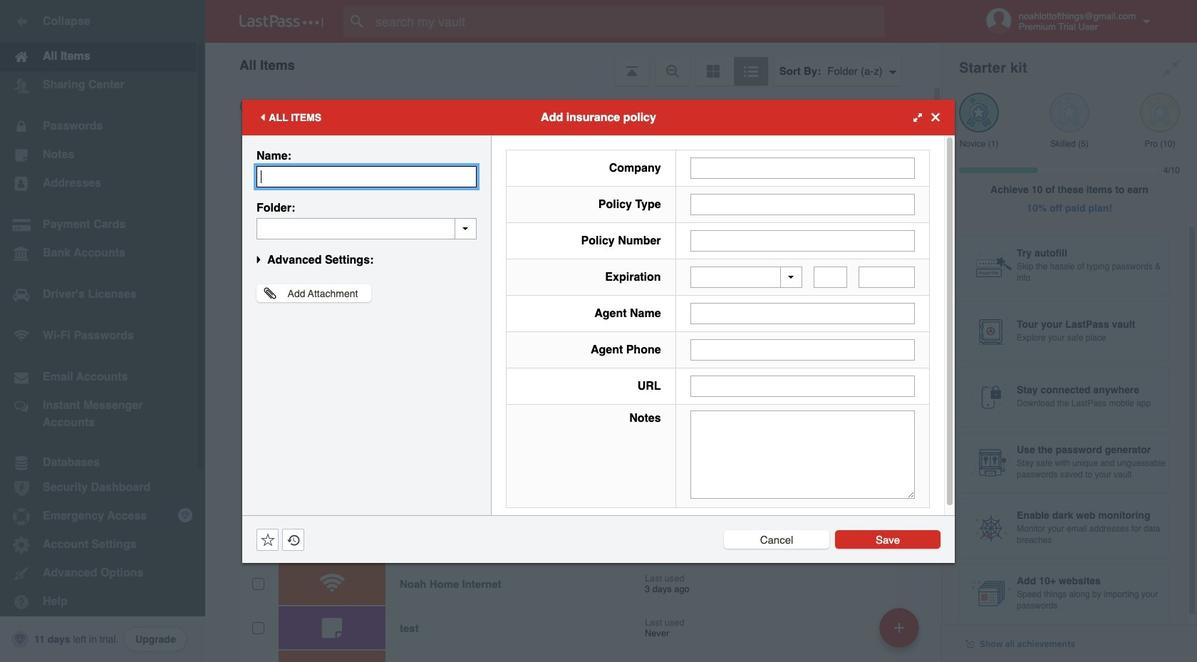 Task type: locate. For each thing, give the bounding box(es) containing it.
search my vault text field
[[344, 6, 913, 37]]

new item navigation
[[875, 604, 928, 662]]

None text field
[[691, 157, 916, 179], [814, 267, 848, 288], [859, 267, 915, 288], [691, 157, 916, 179], [814, 267, 848, 288], [859, 267, 915, 288]]

new item image
[[895, 623, 905, 633]]

Search search field
[[344, 6, 913, 37]]

None text field
[[257, 166, 477, 187], [691, 194, 916, 215], [257, 218, 477, 239], [691, 230, 916, 251], [691, 303, 916, 324], [691, 339, 916, 361], [691, 376, 916, 397], [691, 411, 916, 499], [257, 166, 477, 187], [691, 194, 916, 215], [257, 218, 477, 239], [691, 230, 916, 251], [691, 303, 916, 324], [691, 339, 916, 361], [691, 376, 916, 397], [691, 411, 916, 499]]

dialog
[[242, 99, 955, 563]]



Task type: describe. For each thing, give the bounding box(es) containing it.
main navigation navigation
[[0, 0, 205, 662]]

vault options navigation
[[205, 43, 943, 86]]

lastpass image
[[240, 15, 324, 28]]



